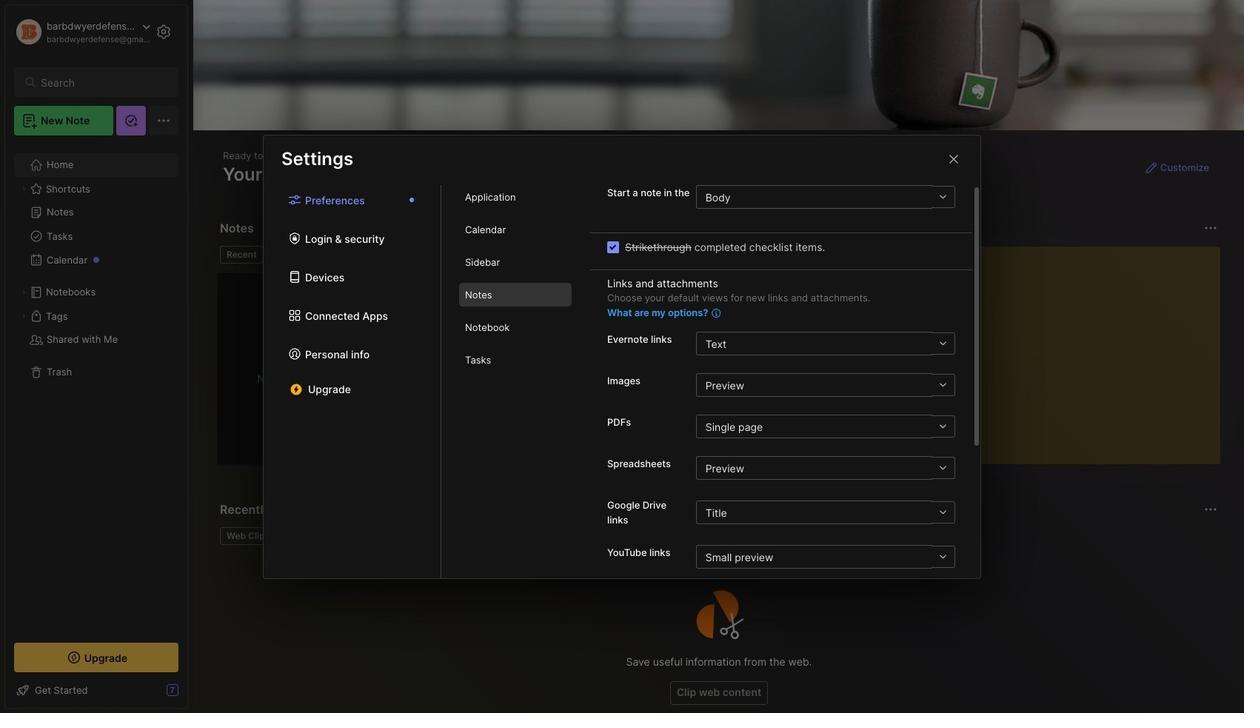 Task type: locate. For each thing, give the bounding box(es) containing it.
Start writing… text field
[[911, 247, 1220, 453]]

expand notebooks image
[[19, 288, 28, 297]]

expand tags image
[[19, 312, 28, 321]]

Choose default view option for Spreadsheets field
[[696, 456, 956, 480]]

tree
[[5, 144, 187, 630]]

tab list
[[264, 185, 442, 578], [442, 185, 590, 578], [220, 246, 875, 264]]

None search field
[[41, 73, 165, 91]]

tab
[[459, 185, 572, 209], [459, 218, 572, 242], [220, 246, 264, 264], [269, 246, 329, 264], [459, 250, 572, 274], [459, 283, 572, 307], [459, 316, 572, 339], [459, 348, 572, 372], [220, 527, 277, 545]]

settings image
[[155, 23, 173, 41]]

Choose default view option for PDFs field
[[696, 415, 956, 439]]



Task type: describe. For each thing, give the bounding box(es) containing it.
Choose default view option for Google Drive links field
[[696, 501, 956, 525]]

Choose default view option for Images field
[[696, 373, 956, 397]]

close image
[[945, 150, 963, 168]]

Choose default view option for YouTube links field
[[696, 545, 956, 569]]

Select30 checkbox
[[608, 241, 619, 253]]

none search field inside main element
[[41, 73, 165, 91]]

main element
[[0, 0, 193, 713]]

Choose default view option for Evernote links field
[[696, 332, 956, 356]]

Search text field
[[41, 76, 165, 90]]

Start a new note in the body or title. field
[[696, 185, 956, 209]]

tree inside main element
[[5, 144, 187, 630]]



Task type: vqa. For each thing, say whether or not it's contained in the screenshot.
tree
yes



